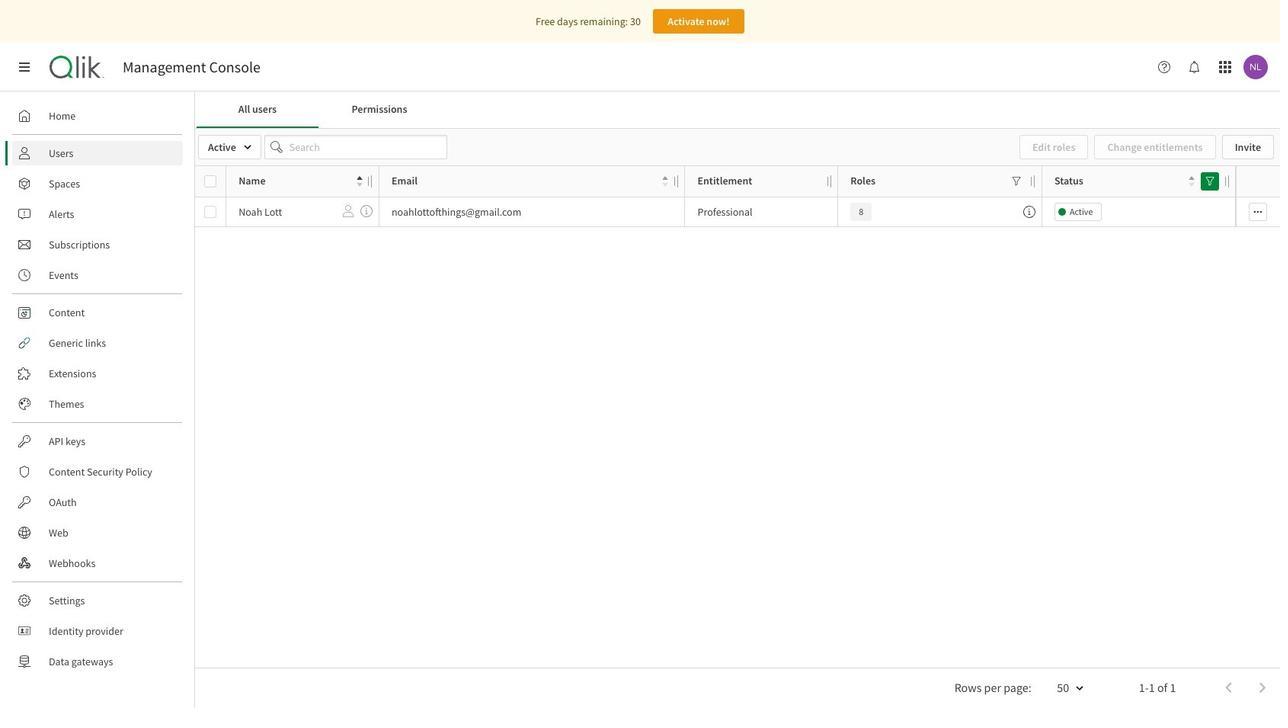 Task type: locate. For each thing, give the bounding box(es) containing it.
management console element
[[123, 58, 261, 76]]

tab list
[[197, 91, 1279, 128]]

None field
[[198, 135, 261, 159]]

tab panel
[[195, 128, 1281, 708]]

noah lott image
[[1244, 55, 1268, 79]]



Task type: vqa. For each thing, say whether or not it's contained in the screenshot.
'BUTTON'
no



Task type: describe. For each thing, give the bounding box(es) containing it.
close sidebar menu image
[[18, 61, 30, 73]]

Search text field
[[264, 135, 447, 159]]

navigation pane element
[[0, 98, 194, 680]]



